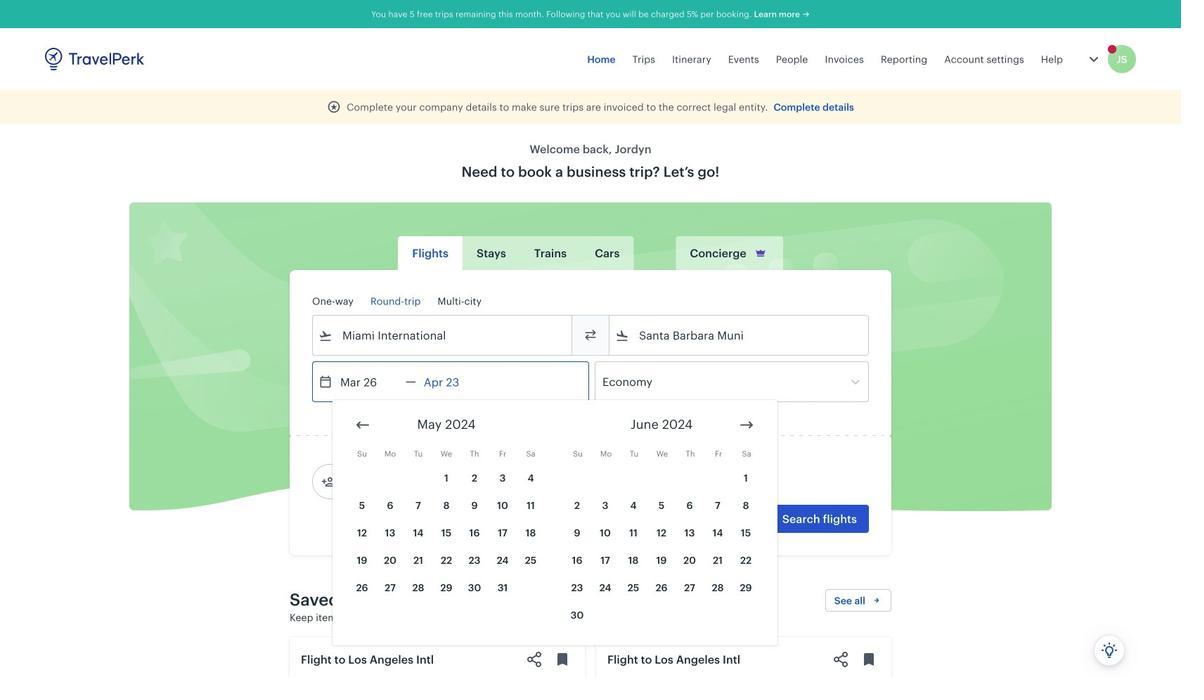 Task type: describe. For each thing, give the bounding box(es) containing it.
Add first traveler search field
[[336, 471, 482, 493]]

Depart text field
[[333, 362, 406, 402]]

move forward to switch to the next month. image
[[739, 417, 755, 434]]



Task type: locate. For each thing, give the bounding box(es) containing it.
From search field
[[333, 324, 554, 347]]

move backward to switch to the previous month. image
[[355, 417, 371, 434]]

Return text field
[[416, 362, 489, 402]]

calendar application
[[333, 400, 1182, 646]]

To search field
[[630, 324, 850, 347]]



